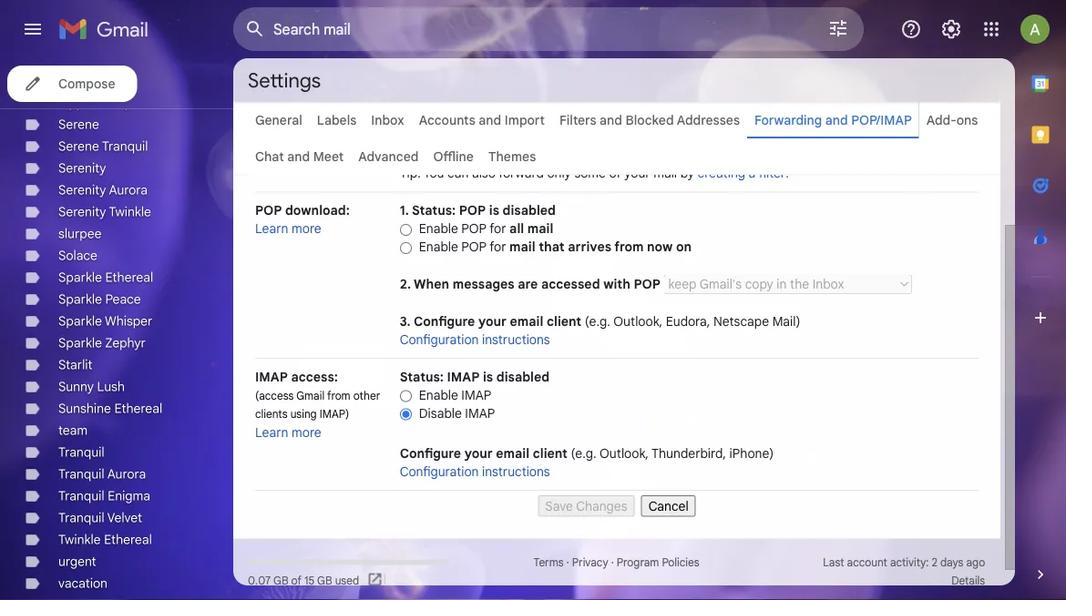 Task type: describe. For each thing, give the bounding box(es) containing it.
1 horizontal spatial from
[[615, 239, 644, 255]]

chat and meet link
[[255, 149, 344, 165]]

messages
[[453, 276, 515, 292]]

tranquil enigma
[[58, 489, 150, 505]]

configuration inside 3. configure your email client (e.g. outlook, eudora, netscape mail) configuration instructions
[[400, 331, 479, 347]]

configure inside configure your email client (e.g. outlook, thunderbird, iphone) configuration instructions
[[400, 445, 461, 461]]

imap for disable
[[465, 405, 495, 421]]

(access
[[255, 389, 294, 402]]

gmail image
[[58, 11, 158, 47]]

and for accounts
[[479, 112, 502, 128]]

twinkle ethereal link
[[58, 532, 152, 548]]

pop/imap
[[852, 112, 912, 128]]

sparkle for sparkle whisper
[[58, 314, 102, 330]]

tranquil aurora
[[58, 467, 146, 483]]

ripple
[[58, 95, 94, 111]]

email inside 3. configure your email client (e.g. outlook, eudora, netscape mail) configuration instructions
[[510, 313, 544, 329]]

sparkle for sparkle peace
[[58, 292, 102, 308]]

disable imap
[[419, 405, 495, 421]]

serenity aurora link
[[58, 182, 148, 198]]

labels link
[[317, 112, 357, 128]]

aurora for serenity aurora
[[109, 182, 148, 198]]

serenity for twinkle
[[58, 204, 106, 220]]

team
[[58, 423, 88, 439]]

support image
[[901, 18, 922, 40]]

your inside 3. configure your email client (e.g. outlook, eudora, netscape mail) configuration instructions
[[478, 313, 507, 329]]

follow link to manage storage image
[[367, 572, 385, 590]]

terms · privacy · program policies
[[534, 556, 700, 569]]

urgent
[[58, 554, 96, 570]]

serene tranquil
[[58, 139, 148, 155]]

sparkle peace
[[58, 292, 141, 308]]

lush
[[97, 379, 125, 395]]

general
[[255, 112, 303, 128]]

1 learn more link from the top
[[255, 221, 321, 237]]

ripple whispers link
[[58, 95, 150, 111]]

general link
[[255, 112, 303, 128]]

cancel button
[[641, 495, 696, 517]]

tranquil link
[[58, 445, 104, 461]]

tip:
[[400, 165, 421, 181]]

client inside configure your email client (e.g. outlook, thunderbird, iphone) configuration instructions
[[533, 445, 568, 461]]

for for mail that arrives from now on
[[490, 239, 506, 255]]

and for forwarding
[[826, 112, 848, 128]]

whispers
[[97, 95, 150, 111]]

sunshine ethereal
[[58, 401, 162, 417]]

outlook, inside configure your email client (e.g. outlook, thunderbird, iphone) configuration instructions
[[600, 445, 649, 461]]

sunny
[[58, 379, 94, 395]]

1 horizontal spatial twinkle
[[109, 204, 151, 220]]

details
[[952, 574, 986, 587]]

other
[[353, 389, 380, 402]]

(e.g. inside 3. configure your email client (e.g. outlook, eudora, netscape mail) configuration instructions
[[585, 313, 611, 329]]

and for chat
[[287, 149, 310, 165]]

1. status: pop is disabled
[[400, 202, 556, 218]]

ago
[[967, 556, 986, 569]]

enable pop for mail that arrives from now on
[[419, 239, 692, 255]]

0.07 gb of 15 gb used
[[248, 574, 359, 587]]

last account activity: 2 days ago details
[[823, 556, 986, 587]]

2 vertical spatial mail
[[510, 239, 536, 255]]

1 serenity from the top
[[58, 160, 106, 176]]

pop down 1. status: pop is disabled on the top of the page
[[462, 221, 487, 237]]

0 horizontal spatial twinkle
[[58, 532, 101, 548]]

1 gb from the left
[[274, 574, 289, 587]]

tranquil for tranquil enigma
[[58, 489, 104, 505]]

aurora for tranquil aurora
[[107, 467, 146, 483]]

1.
[[400, 202, 409, 218]]

enigma
[[108, 489, 150, 505]]

add-ons
[[927, 112, 978, 128]]

offline link
[[433, 149, 474, 165]]

access:
[[291, 369, 338, 385]]

settings image
[[941, 18, 963, 40]]

privacy
[[572, 556, 608, 569]]

your inside configure your email client (e.g. outlook, thunderbird, iphone) configuration instructions
[[465, 445, 493, 461]]

urgent link
[[58, 554, 96, 570]]

serene for serene link
[[58, 117, 99, 133]]

tranquil for tranquil aurora
[[58, 467, 104, 483]]

imap inside imap access: (access gmail from other clients using imap) learn more
[[255, 369, 288, 385]]

3.
[[400, 313, 411, 329]]

now
[[647, 239, 673, 255]]

slurpee link
[[58, 226, 102, 242]]

import
[[505, 112, 545, 128]]

serenity link
[[58, 160, 106, 176]]

terms link
[[534, 556, 564, 569]]

chat
[[255, 149, 284, 165]]

1 · from the left
[[567, 556, 569, 569]]

velvet
[[107, 510, 142, 526]]

learn inside imap access: (access gmail from other clients using imap) learn more
[[255, 424, 289, 440]]

configuration inside configure your email client (e.g. outlook, thunderbird, iphone) configuration instructions
[[400, 464, 479, 479]]

accounts
[[419, 112, 476, 128]]

forwarding
[[755, 112, 822, 128]]

peace
[[105, 292, 141, 308]]

vacation link
[[58, 576, 108, 592]]

from inside imap access: (access gmail from other clients using imap) learn more
[[327, 389, 351, 402]]

using
[[290, 407, 317, 421]]

sparkle for sparkle ethereal
[[58, 270, 102, 286]]

1 vertical spatial disabled
[[497, 369, 550, 385]]

navigation containing save changes
[[255, 491, 979, 517]]

forwarding and pop/imap
[[755, 112, 912, 128]]

2.
[[400, 276, 411, 292]]

mail)
[[773, 313, 801, 329]]

more inside imap access: (access gmail from other clients using imap) learn more
[[292, 424, 321, 440]]

that
[[539, 239, 565, 255]]

tranquil velvet
[[58, 510, 142, 526]]

vacation
[[58, 576, 108, 592]]

also
[[472, 165, 496, 181]]

serene tranquil link
[[58, 139, 148, 155]]

instructions inside configure your email client (e.g. outlook, thunderbird, iphone) configuration instructions
[[482, 464, 550, 479]]

are
[[518, 276, 538, 292]]

sunshine ethereal link
[[58, 401, 162, 417]]

footer containing terms
[[233, 553, 1001, 590]]

download:
[[285, 202, 350, 218]]

serene for serene tranquil
[[58, 139, 99, 155]]

tip: you can also forward only some of your mail by creating a filter!
[[400, 165, 789, 181]]

configure inside 3. configure your email client (e.g. outlook, eudora, netscape mail) configuration instructions
[[414, 313, 475, 329]]

serenity aurora
[[58, 182, 148, 198]]

last
[[823, 556, 845, 569]]

main menu image
[[22, 18, 44, 40]]

tranquil velvet link
[[58, 510, 142, 526]]

sunny lush link
[[58, 379, 125, 395]]

ripple whispers
[[58, 95, 150, 111]]

by
[[681, 165, 695, 181]]



Task type: locate. For each thing, give the bounding box(es) containing it.
tranquil aurora link
[[58, 467, 146, 483]]

sparkle peace link
[[58, 292, 141, 308]]

more inside pop download: learn more
[[292, 221, 321, 237]]

email
[[510, 313, 544, 329], [496, 445, 530, 461]]

0 vertical spatial serene
[[58, 117, 99, 133]]

sparkle up starlit
[[58, 335, 102, 351]]

serenity twinkle
[[58, 204, 151, 220]]

your down messages
[[478, 313, 507, 329]]

1 vertical spatial twinkle
[[58, 532, 101, 548]]

2 enable from the top
[[419, 239, 458, 255]]

0 vertical spatial learn
[[255, 221, 289, 237]]

sparkle ethereal link
[[58, 270, 153, 286]]

of
[[609, 165, 621, 181], [291, 574, 302, 587]]

instructions up status: imap is disabled
[[482, 331, 550, 347]]

iphone)
[[730, 445, 774, 461]]

1 vertical spatial (e.g.
[[571, 445, 597, 461]]

configuration down 3.
[[400, 331, 479, 347]]

save
[[545, 498, 573, 514]]

tab list
[[1015, 58, 1066, 535]]

configuration instructions link for configure
[[400, 331, 550, 347]]

0 vertical spatial for
[[490, 221, 506, 237]]

0 vertical spatial configuration
[[400, 331, 479, 347]]

mail up that
[[528, 221, 554, 237]]

2 learn from the top
[[255, 424, 289, 440]]

days
[[941, 556, 964, 569]]

offline
[[433, 149, 474, 165]]

· right terms link
[[567, 556, 569, 569]]

0 horizontal spatial from
[[327, 389, 351, 402]]

netscape
[[714, 313, 769, 329]]

configuration instructions link
[[400, 331, 550, 347], [400, 464, 550, 479]]

navigation containing compose
[[0, 58, 233, 601]]

0 vertical spatial outlook,
[[614, 313, 663, 329]]

4 sparkle from the top
[[58, 335, 102, 351]]

configure down disable
[[400, 445, 461, 461]]

aurora up "enigma"
[[107, 467, 146, 483]]

3 serenity from the top
[[58, 204, 106, 220]]

1 more from the top
[[292, 221, 321, 237]]

0 vertical spatial of
[[609, 165, 621, 181]]

imap down status: imap is disabled
[[462, 387, 492, 403]]

privacy link
[[572, 556, 608, 569]]

outlook, down the with
[[614, 313, 663, 329]]

used
[[335, 574, 359, 587]]

3 enable from the top
[[419, 387, 458, 403]]

serenity twinkle link
[[58, 204, 151, 220]]

and right filters
[[600, 112, 623, 128]]

0 vertical spatial more
[[292, 221, 321, 237]]

0 vertical spatial disabled
[[503, 202, 556, 218]]

imap
[[255, 369, 288, 385], [447, 369, 480, 385], [462, 387, 492, 403], [465, 405, 495, 421]]

(e.g. inside configure your email client (e.g. outlook, thunderbird, iphone) configuration instructions
[[571, 445, 597, 461]]

learn more link down the 'using'
[[255, 424, 321, 440]]

accounts and import
[[419, 112, 545, 128]]

and right chat
[[287, 149, 310, 165]]

enable down 1. status: pop is disabled on the top of the page
[[419, 221, 458, 237]]

pop inside pop download: learn more
[[255, 202, 282, 218]]

1 vertical spatial more
[[292, 424, 321, 440]]

1 vertical spatial configuration instructions link
[[400, 464, 550, 479]]

client up the save
[[533, 445, 568, 461]]

2 serene from the top
[[58, 139, 99, 155]]

status: right 1.
[[412, 202, 456, 218]]

configure
[[414, 313, 475, 329], [400, 445, 461, 461]]

pop download: learn more
[[255, 202, 350, 237]]

enable up when at the top of the page
[[419, 239, 458, 255]]

1 for from the top
[[490, 221, 506, 237]]

sunshine
[[58, 401, 111, 417]]

mail left by
[[654, 165, 677, 181]]

2 vertical spatial enable
[[419, 387, 458, 403]]

twinkle down serenity aurora link
[[109, 204, 151, 220]]

and for filters
[[600, 112, 623, 128]]

2 serenity from the top
[[58, 182, 106, 198]]

configuration instructions link down disable imap
[[400, 464, 550, 479]]

serenity
[[58, 160, 106, 176], [58, 182, 106, 198], [58, 204, 106, 220]]

terms
[[534, 556, 564, 569]]

1 vertical spatial configure
[[400, 445, 461, 461]]

0 vertical spatial learn more link
[[255, 221, 321, 237]]

for for all mail
[[490, 221, 506, 237]]

0 vertical spatial aurora
[[109, 182, 148, 198]]

1 horizontal spatial of
[[609, 165, 621, 181]]

sparkle ethereal
[[58, 270, 153, 286]]

your right some
[[625, 165, 650, 181]]

on
[[676, 239, 692, 255]]

1 vertical spatial email
[[496, 445, 530, 461]]

0 horizontal spatial gb
[[274, 574, 289, 587]]

1 horizontal spatial gb
[[317, 574, 332, 587]]

outlook,
[[614, 313, 663, 329], [600, 445, 649, 461]]

imap for enable
[[462, 387, 492, 403]]

filters and blocked addresses link
[[560, 112, 740, 128]]

twinkle ethereal
[[58, 532, 152, 548]]

status: up enable imap radio
[[400, 369, 444, 385]]

tranquil
[[102, 139, 148, 155], [58, 445, 104, 461], [58, 467, 104, 483], [58, 489, 104, 505], [58, 510, 104, 526]]

1 vertical spatial serene
[[58, 139, 99, 155]]

2 configuration from the top
[[400, 464, 479, 479]]

2 gb from the left
[[317, 574, 332, 587]]

sparkle up sparkle whisper
[[58, 292, 102, 308]]

1 vertical spatial learn more link
[[255, 424, 321, 440]]

imap up enable imap
[[447, 369, 480, 385]]

ethereal for sparkle ethereal
[[105, 270, 153, 286]]

is
[[489, 202, 500, 218], [483, 369, 493, 385]]

2 for from the top
[[490, 239, 506, 255]]

sparkle down 'solace' on the top of page
[[58, 270, 102, 286]]

status: imap is disabled
[[400, 369, 550, 385]]

email inside configure your email client (e.g. outlook, thunderbird, iphone) configuration instructions
[[496, 445, 530, 461]]

0 horizontal spatial of
[[291, 574, 302, 587]]

0 vertical spatial status:
[[412, 202, 456, 218]]

arrives
[[568, 239, 612, 255]]

accessed
[[541, 276, 600, 292]]

configuration down disable
[[400, 464, 479, 479]]

ethereal up peace
[[105, 270, 153, 286]]

save changes
[[545, 498, 628, 514]]

enable up disable
[[419, 387, 458, 403]]

with
[[604, 276, 631, 292]]

1 sparkle from the top
[[58, 270, 102, 286]]

gb right the 0.07 on the left bottom
[[274, 574, 289, 587]]

sparkle zephyr link
[[58, 335, 146, 351]]

footer
[[233, 553, 1001, 590]]

outlook, up the changes
[[600, 445, 649, 461]]

1 vertical spatial status:
[[400, 369, 444, 385]]

1 vertical spatial aurora
[[107, 467, 146, 483]]

disabled down 3. configure your email client (e.g. outlook, eudora, netscape mail) configuration instructions
[[497, 369, 550, 385]]

mail down the all
[[510, 239, 536, 255]]

serene down serene link
[[58, 139, 99, 155]]

1 vertical spatial learn
[[255, 424, 289, 440]]

twinkle
[[109, 204, 151, 220], [58, 532, 101, 548]]

1 vertical spatial is
[[483, 369, 493, 385]]

cancel
[[649, 498, 689, 514]]

2 · from the left
[[611, 556, 614, 569]]

1 learn from the top
[[255, 221, 289, 237]]

(e.g. up save changes 'button' at the right bottom
[[571, 445, 597, 461]]

1 vertical spatial for
[[490, 239, 506, 255]]

2 more from the top
[[292, 424, 321, 440]]

0 horizontal spatial ·
[[567, 556, 569, 569]]

is up enable pop for all mail
[[489, 202, 500, 218]]

enable for enable pop for all mail
[[419, 221, 458, 237]]

Enable IMAP radio
[[400, 389, 412, 403]]

tranquil for tranquil velvet
[[58, 510, 104, 526]]

0 vertical spatial from
[[615, 239, 644, 255]]

enable for enable pop for mail that arrives from now on
[[419, 239, 458, 255]]

filters
[[560, 112, 597, 128]]

ons
[[957, 112, 978, 128]]

0 vertical spatial twinkle
[[109, 204, 151, 220]]

inbox
[[371, 112, 404, 128]]

0.07
[[248, 574, 271, 587]]

serenity up 'serenity aurora' on the top of page
[[58, 160, 106, 176]]

pop right the with
[[634, 276, 661, 292]]

2 sparkle from the top
[[58, 292, 102, 308]]

enable pop for all mail
[[419, 221, 554, 237]]

themes
[[488, 149, 536, 165]]

disabled up the all
[[503, 202, 556, 218]]

and left the import
[[479, 112, 502, 128]]

sparkle down sparkle peace link
[[58, 314, 102, 330]]

sparkle for sparkle zephyr
[[58, 335, 102, 351]]

save changes button
[[538, 495, 635, 517]]

3. configure your email client (e.g. outlook, eudora, netscape mail) configuration instructions
[[400, 313, 801, 347]]

1 configuration from the top
[[400, 331, 479, 347]]

serenity down serenity link
[[58, 182, 106, 198]]

tranquil up tranquil velvet
[[58, 489, 104, 505]]

1 serene from the top
[[58, 117, 99, 133]]

labels
[[317, 112, 357, 128]]

0 vertical spatial serenity
[[58, 160, 106, 176]]

1 vertical spatial configuration
[[400, 464, 479, 479]]

tranquil down team
[[58, 445, 104, 461]]

from left now
[[615, 239, 644, 255]]

imap up (access
[[255, 369, 288, 385]]

(e.g.
[[585, 313, 611, 329], [571, 445, 597, 461]]

ethereal for sunshine ethereal
[[114, 401, 162, 417]]

Search mail text field
[[273, 20, 777, 38]]

gb
[[274, 574, 289, 587], [317, 574, 332, 587]]

1 vertical spatial enable
[[419, 239, 458, 255]]

1 horizontal spatial navigation
[[255, 491, 979, 517]]

accounts and import link
[[419, 112, 545, 128]]

of inside footer
[[291, 574, 302, 587]]

slurpee
[[58, 226, 102, 242]]

solace link
[[58, 248, 97, 264]]

0 vertical spatial mail
[[654, 165, 677, 181]]

pop up enable pop for all mail
[[459, 202, 486, 218]]

client down "accessed"
[[547, 313, 582, 329]]

sparkle whisper link
[[58, 314, 153, 330]]

0 vertical spatial (e.g.
[[585, 313, 611, 329]]

sunny lush
[[58, 379, 125, 395]]

tranquil down tranquil enigma at left bottom
[[58, 510, 104, 526]]

starlit link
[[58, 357, 92, 373]]

client
[[547, 313, 582, 329], [533, 445, 568, 461]]

instructions up the save
[[482, 464, 550, 479]]

serenity for aurora
[[58, 182, 106, 198]]

1 vertical spatial your
[[478, 313, 507, 329]]

2 vertical spatial ethereal
[[104, 532, 152, 548]]

1 vertical spatial client
[[533, 445, 568, 461]]

(e.g. down the with
[[585, 313, 611, 329]]

1 vertical spatial instructions
[[482, 464, 550, 479]]

more
[[292, 221, 321, 237], [292, 424, 321, 440]]

search mail image
[[239, 13, 272, 46]]

sparkle whisper
[[58, 314, 153, 330]]

aurora up serenity twinkle link
[[109, 182, 148, 198]]

2 vertical spatial serenity
[[58, 204, 106, 220]]

meet
[[313, 149, 344, 165]]

configuration instructions link for your
[[400, 464, 550, 479]]

your down disable imap
[[465, 445, 493, 461]]

ethereal down velvet
[[104, 532, 152, 548]]

None radio
[[400, 223, 412, 236], [400, 241, 412, 255], [400, 223, 412, 236], [400, 241, 412, 255]]

pop left download:
[[255, 202, 282, 218]]

0 vertical spatial instructions
[[482, 331, 550, 347]]

advanced search options image
[[820, 10, 857, 46]]

1 configuration instructions link from the top
[[400, 331, 550, 347]]

creating a filter! link
[[698, 165, 789, 181]]

gb right 15
[[317, 574, 332, 587]]

tranquil down whispers in the left of the page
[[102, 139, 148, 155]]

pop down enable pop for all mail
[[462, 239, 487, 255]]

0 horizontal spatial navigation
[[0, 58, 233, 601]]

is up enable imap
[[483, 369, 493, 385]]

2 vertical spatial your
[[465, 445, 493, 461]]

serene link
[[58, 117, 99, 133]]

of left 15
[[291, 574, 302, 587]]

1 vertical spatial ethereal
[[114, 401, 162, 417]]

Disable IMAP radio
[[400, 407, 412, 421]]

learn more link
[[255, 221, 321, 237], [255, 424, 321, 440]]

client inside 3. configure your email client (e.g. outlook, eudora, netscape mail) configuration instructions
[[547, 313, 582, 329]]

0 vertical spatial enable
[[419, 221, 458, 237]]

policies
[[662, 556, 700, 569]]

0 vertical spatial client
[[547, 313, 582, 329]]

None search field
[[233, 7, 864, 51]]

1 vertical spatial of
[[291, 574, 302, 587]]

sparkle
[[58, 270, 102, 286], [58, 292, 102, 308], [58, 314, 102, 330], [58, 335, 102, 351]]

2 learn more link from the top
[[255, 424, 321, 440]]

1 vertical spatial from
[[327, 389, 351, 402]]

imap down enable imap
[[465, 405, 495, 421]]

1 vertical spatial outlook,
[[600, 445, 649, 461]]

and left pop/imap
[[826, 112, 848, 128]]

ethereal down lush
[[114, 401, 162, 417]]

3 sparkle from the top
[[58, 314, 102, 330]]

serenity up slurpee link
[[58, 204, 106, 220]]

add-ons link
[[927, 112, 978, 128]]

1 enable from the top
[[419, 221, 458, 237]]

for left the all
[[490, 221, 506, 237]]

more down download:
[[292, 221, 321, 237]]

0 vertical spatial is
[[489, 202, 500, 218]]

account
[[847, 556, 888, 569]]

1 vertical spatial mail
[[528, 221, 554, 237]]

forwarding and pop/imap link
[[755, 112, 912, 128]]

learn inside pop download: learn more
[[255, 221, 289, 237]]

0 vertical spatial your
[[625, 165, 650, 181]]

and
[[479, 112, 502, 128], [600, 112, 623, 128], [826, 112, 848, 128], [287, 149, 310, 165]]

0 vertical spatial configure
[[414, 313, 475, 329]]

learn down clients
[[255, 424, 289, 440]]

for down enable pop for all mail
[[490, 239, 506, 255]]

solace
[[58, 248, 97, 264]]

themes link
[[488, 149, 536, 165]]

1 vertical spatial serenity
[[58, 182, 106, 198]]

learn down download:
[[255, 221, 289, 237]]

settings
[[248, 67, 321, 93]]

twinkle up urgent link
[[58, 532, 101, 548]]

disable
[[419, 405, 462, 421]]

2
[[932, 556, 938, 569]]

2 instructions from the top
[[482, 464, 550, 479]]

tranquil down tranquil link
[[58, 467, 104, 483]]

from up the "imap)"
[[327, 389, 351, 402]]

learn more link down download:
[[255, 221, 321, 237]]

navigation
[[0, 58, 233, 601], [255, 491, 979, 517]]

2 configuration instructions link from the top
[[400, 464, 550, 479]]

imap for status:
[[447, 369, 480, 385]]

serene down ripple
[[58, 117, 99, 133]]

configure your email client (e.g. outlook, thunderbird, iphone) configuration instructions
[[400, 445, 774, 479]]

1 instructions from the top
[[482, 331, 550, 347]]

details link
[[952, 574, 986, 587]]

configuration instructions link up status: imap is disabled
[[400, 331, 550, 347]]

· right 'privacy'
[[611, 556, 614, 569]]

instructions inside 3. configure your email client (e.g. outlook, eudora, netscape mail) configuration instructions
[[482, 331, 550, 347]]

clients
[[255, 407, 288, 421]]

ethereal for twinkle ethereal
[[104, 532, 152, 548]]

sparkle zephyr
[[58, 335, 146, 351]]

activity:
[[890, 556, 929, 569]]

of right some
[[609, 165, 621, 181]]

1 horizontal spatial ·
[[611, 556, 614, 569]]

0 vertical spatial ethereal
[[105, 270, 153, 286]]

configure down when at the top of the page
[[414, 313, 475, 329]]

0 vertical spatial configuration instructions link
[[400, 331, 550, 347]]

0 vertical spatial email
[[510, 313, 544, 329]]

more down the 'using'
[[292, 424, 321, 440]]

enable for enable imap
[[419, 387, 458, 403]]

outlook, inside 3. configure your email client (e.g. outlook, eudora, netscape mail) configuration instructions
[[614, 313, 663, 329]]

tranquil for tranquil link
[[58, 445, 104, 461]]



Task type: vqa. For each thing, say whether or not it's contained in the screenshot.
Sparkle Peace link
yes



